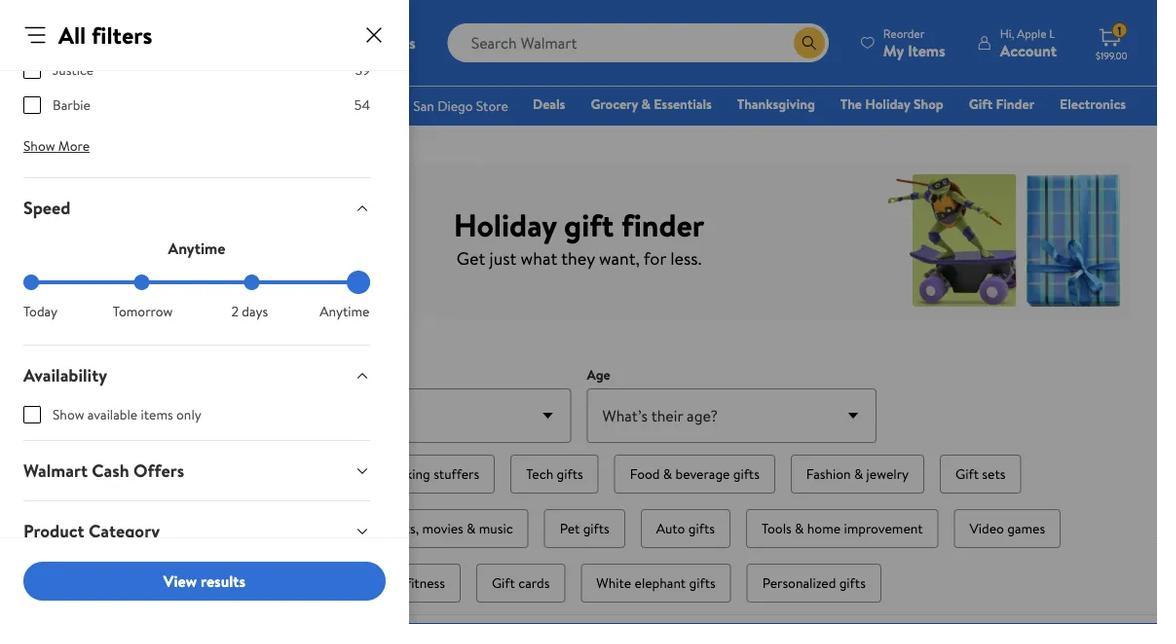 Task type: locate. For each thing, give the bounding box(es) containing it.
tools
[[762, 519, 792, 538]]

show for show more
[[23, 136, 55, 155]]

fashion
[[831, 122, 876, 141], [806, 465, 851, 484]]

view
[[164, 571, 197, 592]]

0 vertical spatial holiday
[[865, 94, 910, 113]]

walmart cash offers button
[[8, 441, 386, 501]]

tools & home improvement list item
[[742, 505, 942, 552]]

gift cards list item
[[472, 560, 569, 607]]

gift left cards at the bottom of page
[[492, 574, 515, 593]]

white elephant gifts
[[596, 574, 716, 593]]

1 horizontal spatial anytime
[[320, 302, 369, 321]]

gifts right 'tech'
[[557, 465, 583, 484]]

speed button
[[8, 178, 386, 238]]

1 horizontal spatial holiday
[[865, 94, 910, 113]]

anytime up how fast do you want your order? option group
[[168, 238, 225, 259]]

grocery & essentials link
[[582, 94, 721, 114]]

& for beauty
[[157, 519, 166, 538]]

home for home gifts
[[267, 519, 303, 538]]

shop inside the electronics toy shop
[[715, 122, 745, 141]]

personalized
[[762, 574, 836, 593]]

electronics
[[1060, 94, 1126, 113]]

0 vertical spatial shop
[[914, 94, 944, 113]]

1 horizontal spatial registry
[[902, 122, 951, 141]]

anytime inside how fast do you want your order? option group
[[320, 302, 369, 321]]

1 vertical spatial holiday
[[454, 203, 557, 246]]

fashion inside button
[[806, 465, 851, 484]]

gifts up sports,
[[307, 519, 333, 538]]

product category
[[23, 519, 160, 543]]

gift sets
[[956, 465, 1006, 484]]

one debit link
[[968, 121, 1051, 142]]

gift ideas link
[[130, 28, 187, 47]]

toy shop link
[[683, 121, 753, 142]]

& for fashion
[[854, 465, 863, 484]]

offers
[[133, 459, 184, 483]]

2 days
[[231, 302, 268, 321]]

gift sets button
[[940, 455, 1021, 494]]

1 vertical spatial shop
[[715, 122, 745, 141]]

deals link
[[524, 94, 574, 114]]

& for grocery
[[641, 94, 651, 113]]

movies
[[422, 519, 463, 538]]

None radio
[[244, 275, 260, 290]]

home up sports,
[[267, 519, 303, 538]]

fashion up home at the bottom right of page
[[806, 465, 851, 484]]

electronics link
[[1051, 94, 1135, 114]]

gifts right "pet"
[[583, 519, 609, 538]]

None checkbox
[[23, 61, 41, 79], [23, 96, 41, 114], [23, 61, 41, 79], [23, 96, 41, 114]]

gifts for auto gifts
[[688, 519, 715, 538]]

gift inside button
[[492, 574, 515, 593]]

auto gifts button
[[641, 509, 730, 548]]

1 vertical spatial anytime
[[320, 302, 369, 321]]

gift finder
[[969, 94, 1034, 113]]

& left jewelry
[[854, 465, 863, 484]]

essentials
[[654, 94, 712, 113]]

personalized gifts button
[[747, 564, 881, 603]]

home inside 'button'
[[267, 519, 303, 538]]

shop right 'toy'
[[715, 122, 745, 141]]

2
[[231, 302, 239, 321]]

Show available items only checkbox
[[23, 406, 41, 424]]

0 vertical spatial registry
[[60, 28, 109, 47]]

1 vertical spatial registry
[[902, 122, 951, 141]]

gift for gift cards
[[492, 574, 515, 593]]

& right food
[[663, 465, 672, 484]]

0 horizontal spatial holiday
[[454, 203, 557, 246]]

tools & home improvement
[[762, 519, 923, 538]]

fashion & jewelry list item
[[787, 451, 928, 498]]

deals
[[533, 94, 565, 113]]

gifts
[[557, 465, 583, 484], [733, 465, 760, 484], [307, 519, 333, 538], [583, 519, 609, 538], [688, 519, 715, 538], [689, 574, 716, 593], [839, 574, 866, 593]]

books, movies & music
[[380, 519, 513, 538]]

0 horizontal spatial shop
[[715, 122, 745, 141]]

0 horizontal spatial anytime
[[168, 238, 225, 259]]

& left all
[[48, 28, 57, 47]]

$199.00
[[1096, 49, 1127, 62]]

white elephant gifts button
[[581, 564, 731, 603]]

video
[[970, 519, 1004, 538]]

fashion for fashion
[[831, 122, 876, 141]]

gifts right auto
[[688, 519, 715, 538]]

sponsored
[[1069, 82, 1123, 99]]

home
[[770, 122, 806, 141], [267, 519, 303, 538]]

pet
[[560, 519, 580, 538]]

fashion down the
[[831, 122, 876, 141]]

home gifts list item
[[248, 505, 353, 552]]

& for food
[[663, 465, 672, 484]]

beauty & self-care
[[113, 519, 220, 538]]

& left self-
[[157, 519, 166, 538]]

1 vertical spatial home
[[267, 519, 303, 538]]

shop
[[914, 94, 944, 113], [715, 122, 745, 141]]

outdoors
[[337, 574, 391, 593]]

0 horizontal spatial registry
[[60, 28, 109, 47]]

show inside show more button
[[23, 136, 55, 155]]

0 vertical spatial fashion
[[831, 122, 876, 141]]

gift up one
[[969, 94, 993, 113]]

show
[[23, 136, 55, 155], [53, 405, 84, 424]]

days
[[242, 302, 268, 321]]

self-
[[169, 519, 195, 538]]

home
[[807, 519, 841, 538]]

&
[[48, 28, 57, 47], [641, 94, 651, 113], [663, 465, 672, 484], [854, 465, 863, 484], [157, 519, 166, 538], [467, 519, 476, 538], [795, 519, 804, 538], [394, 574, 403, 593]]

0 horizontal spatial home
[[267, 519, 303, 538]]

1 vertical spatial fashion
[[806, 465, 851, 484]]

ideas
[[156, 28, 187, 47]]

auto gifts
[[656, 519, 715, 538]]

white
[[596, 574, 631, 593]]

sports, outdoors & fitness
[[292, 574, 445, 593]]

Walmart Site-Wide search field
[[448, 23, 829, 62]]

gift for gift sets
[[956, 465, 979, 484]]

top picks button
[[137, 455, 222, 494]]

age
[[587, 365, 610, 384]]

anytime down anytime option
[[320, 302, 369, 321]]

stocking stuffers
[[379, 465, 479, 484]]

gifts right the elephant at the right of the page
[[689, 574, 716, 593]]

tech gifts list item
[[507, 451, 603, 498]]

gifts right "beverage"
[[733, 465, 760, 484]]

show more button
[[8, 131, 105, 162]]

stocking stuffers list item
[[360, 451, 499, 498]]

shop up registry 'link'
[[914, 94, 944, 113]]

1 horizontal spatial shop
[[914, 94, 944, 113]]

gifts for pet gifts
[[583, 519, 609, 538]]

elephant
[[635, 574, 686, 593]]

items
[[141, 405, 173, 424]]

1 horizontal spatial home
[[770, 122, 806, 141]]

/
[[117, 28, 122, 47]]

show left the more
[[23, 136, 55, 155]]

gifts inside "list item"
[[839, 574, 866, 593]]

0 vertical spatial show
[[23, 136, 55, 155]]

& right the grocery
[[641, 94, 651, 113]]

registry link
[[893, 121, 960, 142]]

gift left sets at the bottom right of the page
[[956, 465, 979, 484]]

gift
[[130, 28, 153, 47], [969, 94, 993, 113], [956, 465, 979, 484], [492, 574, 515, 593]]

product category button
[[8, 502, 386, 561]]

Today radio
[[23, 275, 39, 290]]

brand group
[[23, 0, 370, 131]]

none range field inside all filters dialog
[[23, 281, 370, 284]]

gifts & registry / gift ideas
[[16, 28, 187, 47]]

holiday gift finder get just what they want, for less.
[[454, 203, 704, 271]]

0 vertical spatial home
[[770, 122, 806, 141]]

0 vertical spatial anytime
[[168, 238, 225, 259]]

& right tools
[[795, 519, 804, 538]]

cards
[[518, 574, 550, 593]]

toy
[[692, 122, 711, 141]]

view results button
[[23, 562, 386, 601]]

availability
[[23, 363, 107, 388]]

more
[[58, 136, 90, 155]]

show for show available items only
[[53, 405, 84, 424]]

show right show available items only option
[[53, 405, 84, 424]]

gifts right personalized
[[839, 574, 866, 593]]

tech gifts
[[526, 465, 583, 484]]

1 vertical spatial show
[[53, 405, 84, 424]]

group
[[70, 451, 1088, 607]]

None range field
[[23, 281, 370, 284]]

video games button
[[954, 509, 1061, 548]]

gift inside 'button'
[[956, 465, 979, 484]]

gift cards button
[[476, 564, 565, 603]]

home gifts button
[[252, 509, 349, 548]]

home down thanksgiving link
[[770, 122, 806, 141]]

stocking
[[379, 465, 430, 484]]



Task type: vqa. For each thing, say whether or not it's contained in the screenshot.
Black Friday deal
no



Task type: describe. For each thing, give the bounding box(es) containing it.
shop for toy
[[715, 122, 745, 141]]

video games list item
[[950, 505, 1065, 552]]

finder
[[996, 94, 1034, 113]]

Tomorrow radio
[[134, 275, 149, 290]]

gifts for home gifts
[[307, 519, 333, 538]]

picks
[[177, 465, 206, 484]]

& left music
[[467, 519, 476, 538]]

beauty & self-care button
[[97, 509, 236, 548]]

category
[[89, 519, 160, 543]]

walmart cash offers
[[23, 459, 184, 483]]

holiday gift finder image
[[27, 157, 1131, 324]]

gift sets list item
[[936, 451, 1025, 498]]

gift for gift finder
[[969, 94, 993, 113]]

Anytime radio
[[355, 275, 370, 290]]

gift cards
[[492, 574, 550, 593]]

fashion for fashion & jewelry
[[806, 465, 851, 484]]

debit
[[1009, 122, 1043, 141]]

tech
[[526, 465, 553, 484]]

gift right / at the left of the page
[[130, 28, 153, 47]]

results
[[201, 571, 246, 592]]

personalized gifts
[[762, 574, 866, 593]]

fashion link
[[822, 121, 885, 142]]

close panel image
[[362, 23, 386, 47]]

filters
[[91, 19, 152, 51]]

sports, outdoors & fitness button
[[277, 564, 461, 603]]

all filters
[[58, 19, 152, 51]]

video games
[[970, 519, 1045, 538]]

justice
[[53, 60, 94, 79]]

food
[[630, 465, 660, 484]]

food & beverage gifts button
[[614, 455, 775, 494]]

gift finder link
[[960, 94, 1043, 114]]

group containing top picks
[[70, 451, 1088, 607]]

pet gifts button
[[544, 509, 625, 548]]

improvement
[[844, 519, 923, 538]]

sports, outdoors & fitness list item
[[273, 560, 465, 607]]

54
[[354, 95, 370, 114]]

food & beverage gifts list item
[[610, 451, 779, 498]]

holiday inside the holiday gift finder get just what they want, for less.
[[454, 203, 557, 246]]

gifts for tech gifts
[[557, 465, 583, 484]]

fitness
[[406, 574, 445, 593]]

registry inside 'link'
[[902, 122, 951, 141]]

beauty & self-care list item
[[93, 505, 240, 552]]

today
[[23, 302, 58, 321]]

one
[[977, 122, 1006, 141]]

books, movies & music button
[[364, 509, 529, 548]]

& left fitness
[[394, 574, 403, 593]]

fashion & jewelry
[[806, 465, 909, 484]]

tools & home improvement button
[[746, 509, 938, 548]]

& for tools
[[795, 519, 804, 538]]

what
[[521, 246, 557, 271]]

sets
[[982, 465, 1006, 484]]

top picks list item
[[133, 451, 226, 498]]

one debit
[[977, 122, 1043, 141]]

Search search field
[[448, 23, 829, 62]]

get
[[457, 246, 485, 271]]

thanksgiving link
[[728, 94, 824, 114]]

electronics toy shop
[[692, 94, 1126, 141]]

jewelry
[[866, 465, 909, 484]]

the holiday shop link
[[832, 94, 952, 114]]

& for gifts
[[48, 28, 57, 47]]

walmart image
[[31, 27, 158, 58]]

auto gifts list item
[[637, 505, 734, 552]]

beauty
[[113, 519, 154, 538]]

sort and filter section element
[[0, 616, 1158, 624]]

speed
[[23, 196, 71, 220]]

thanksgiving
[[737, 94, 815, 113]]

white elephant gifts list item
[[577, 560, 735, 607]]

tech gifts button
[[511, 455, 599, 494]]

tomorrow
[[113, 302, 173, 321]]

fashion & jewelry button
[[791, 455, 924, 494]]

how fast do you want your order? option group
[[23, 275, 370, 321]]

walmart+
[[1068, 122, 1126, 141]]

games
[[1007, 519, 1045, 538]]

for
[[644, 246, 666, 271]]

gifts for personalized gifts
[[839, 574, 866, 593]]

pet gifts list item
[[540, 505, 629, 552]]

just
[[489, 246, 517, 271]]

music
[[479, 519, 513, 538]]

view results
[[164, 571, 246, 592]]

finder
[[621, 203, 704, 246]]

they
[[561, 246, 595, 271]]

books, movies & music list item
[[360, 505, 532, 552]]

want,
[[599, 246, 640, 271]]

gifts & registry link
[[16, 28, 109, 47]]

all
[[58, 19, 86, 51]]

stuffers
[[434, 465, 479, 484]]

home for home
[[770, 122, 806, 141]]

pet gifts
[[560, 519, 609, 538]]

all filters dialog
[[0, 0, 409, 624]]

home link
[[761, 121, 815, 142]]

grocery
[[591, 94, 638, 113]]

beverage
[[675, 465, 730, 484]]

books,
[[380, 519, 419, 538]]

the
[[840, 94, 862, 113]]

stocking stuffers button
[[363, 455, 495, 494]]

show more
[[23, 136, 90, 155]]

personalized gifts list item
[[743, 560, 885, 607]]

home gifts
[[267, 519, 333, 538]]

39
[[355, 60, 370, 79]]

cash
[[92, 459, 129, 483]]

shop for holiday
[[914, 94, 944, 113]]

top picks
[[153, 465, 206, 484]]

top
[[153, 465, 174, 484]]

the holiday shop
[[840, 94, 944, 113]]



